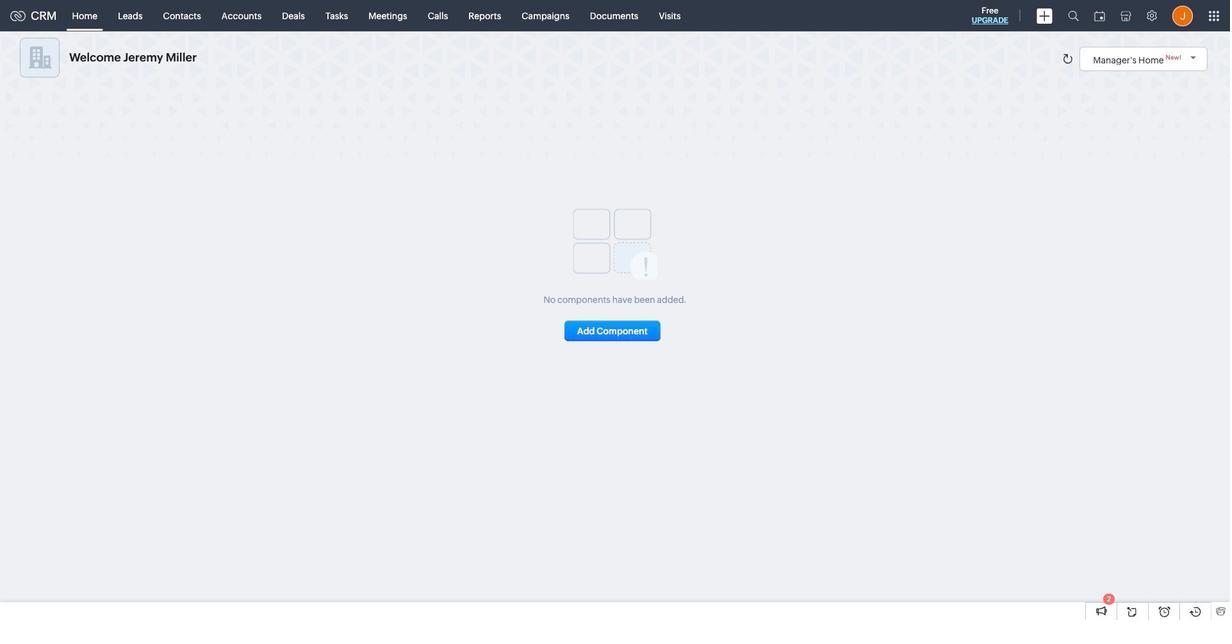Task type: vqa. For each thing, say whether or not it's contained in the screenshot.
Calendar Image
yes



Task type: locate. For each thing, give the bounding box(es) containing it.
create menu image
[[1037, 8, 1053, 23]]

profile image
[[1173, 5, 1193, 26]]

create menu element
[[1029, 0, 1061, 31]]

calendar image
[[1095, 11, 1106, 21]]

logo image
[[10, 11, 26, 21]]



Task type: describe. For each thing, give the bounding box(es) containing it.
search element
[[1061, 0, 1087, 31]]

profile element
[[1165, 0, 1201, 31]]

search image
[[1068, 10, 1079, 21]]



